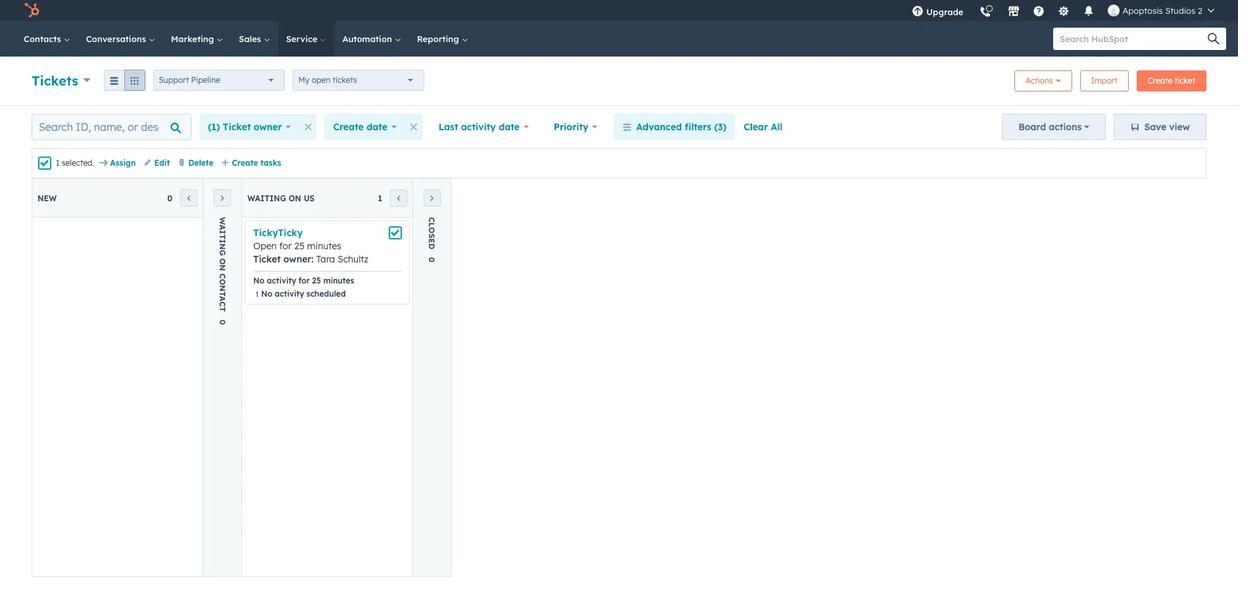 Task type: locate. For each thing, give the bounding box(es) containing it.
board actions
[[1019, 121, 1082, 133]]

a
[[218, 225, 227, 230], [218, 296, 227, 302]]

g
[[218, 250, 227, 256]]

open
[[312, 75, 331, 85]]

0 vertical spatial activity
[[461, 121, 496, 133]]

owner up the no activity for 25 minutes
[[284, 253, 311, 265]]

1 vertical spatial for
[[299, 276, 310, 286]]

i up g
[[218, 239, 227, 244]]

schultz
[[338, 253, 369, 265]]

c l o s e d
[[427, 217, 437, 250]]

a up g
[[218, 225, 227, 230]]

owner up tasks
[[254, 121, 282, 133]]

ticket right '(1)'
[[223, 121, 251, 133]]

my
[[299, 75, 310, 85]]

activity down the no activity for 25 minutes
[[275, 289, 304, 299]]

create left ticket
[[1148, 76, 1173, 86]]

1 vertical spatial 25
[[312, 276, 321, 286]]

create tasks button
[[222, 157, 281, 169]]

no for no activity scheduled
[[261, 289, 273, 299]]

1 c from the top
[[218, 274, 227, 279]]

my open tickets
[[299, 75, 357, 85]]

advanced filters (3) button
[[614, 114, 735, 140]]

2 n from the top
[[218, 265, 227, 271]]

no down 'open'
[[253, 276, 265, 286]]

1 horizontal spatial date
[[499, 121, 520, 133]]

upgrade image
[[912, 6, 924, 18]]

0 horizontal spatial 1
[[56, 158, 60, 168]]

scheduled
[[307, 289, 346, 299]]

0 horizontal spatial owner
[[254, 121, 282, 133]]

1 vertical spatial i
[[218, 239, 227, 244]]

save
[[1145, 121, 1167, 133]]

us
[[304, 193, 315, 203]]

assign
[[110, 158, 136, 168]]

0 vertical spatial 25
[[294, 240, 305, 252]]

1 horizontal spatial 0
[[218, 320, 227, 325]]

owner inside open for 25 minutes ticket owner : tara schultz
[[284, 253, 311, 265]]

create left tasks
[[232, 158, 258, 168]]

1 t from the top
[[218, 234, 227, 239]]

0 vertical spatial n
[[218, 244, 227, 250]]

advanced filters (3)
[[637, 121, 727, 133]]

2 vertical spatial t
[[218, 307, 227, 312]]

1 horizontal spatial create
[[333, 121, 364, 133]]

tara schultz image
[[1109, 5, 1121, 16]]

0 horizontal spatial 0
[[167, 193, 172, 203]]

my open tickets button
[[293, 70, 424, 91]]

date right last at the top left
[[499, 121, 520, 133]]

hubspot image
[[24, 3, 39, 18]]

ticket down 'open'
[[253, 253, 281, 265]]

i down w
[[218, 230, 227, 234]]

2 vertical spatial create
[[232, 158, 258, 168]]

create inside popup button
[[333, 121, 364, 133]]

0 horizontal spatial for
[[279, 240, 292, 252]]

create date
[[333, 121, 388, 133]]

0 vertical spatial t
[[218, 234, 227, 239]]

conversations link
[[78, 21, 163, 57]]

date down my open tickets popup button
[[367, 121, 388, 133]]

settings link
[[1051, 0, 1078, 21]]

2 c from the top
[[218, 302, 227, 307]]

2 vertical spatial activity
[[275, 289, 304, 299]]

filters
[[685, 121, 712, 133]]

0 vertical spatial 1
[[56, 158, 60, 168]]

n
[[218, 244, 227, 250], [218, 265, 227, 271], [218, 285, 227, 292]]

2 vertical spatial o
[[218, 279, 227, 285]]

1 vertical spatial t
[[218, 292, 227, 296]]

1 vertical spatial create
[[333, 121, 364, 133]]

activity for date
[[461, 121, 496, 133]]

for up no activity scheduled
[[299, 276, 310, 286]]

minutes up scheduled on the left
[[323, 276, 354, 286]]

1 n from the top
[[218, 244, 227, 250]]

calling icon button
[[975, 1, 997, 20]]

1 horizontal spatial for
[[299, 276, 310, 286]]

group
[[104, 70, 145, 91]]

activity
[[461, 121, 496, 133], [267, 276, 296, 286], [275, 289, 304, 299]]

actions
[[1049, 121, 1082, 133]]

25 inside open for 25 minutes ticket owner : tara schultz
[[294, 240, 305, 252]]

l
[[427, 223, 437, 227]]

t
[[218, 234, 227, 239], [218, 292, 227, 296], [218, 307, 227, 312]]

0 vertical spatial create
[[1148, 76, 1173, 86]]

contacts link
[[16, 21, 78, 57]]

upgrade
[[927, 7, 964, 17]]

1 vertical spatial n
[[218, 265, 227, 271]]

pipeline
[[191, 75, 220, 85]]

sales link
[[231, 21, 278, 57]]

25 up scheduled on the left
[[312, 276, 321, 286]]

0 vertical spatial c
[[218, 274, 227, 279]]

0 horizontal spatial ticket
[[223, 121, 251, 133]]

for down tickyticky on the top of page
[[279, 240, 292, 252]]

0 for w
[[218, 320, 227, 325]]

create for create tasks
[[232, 158, 258, 168]]

open for 25 minutes ticket owner : tara schultz
[[253, 240, 369, 265]]

delete button
[[178, 157, 214, 169]]

for
[[279, 240, 292, 252], [299, 276, 310, 286]]

edit button
[[144, 157, 170, 169]]

2 horizontal spatial create
[[1148, 76, 1173, 86]]

no activity for 25 minutes
[[253, 276, 354, 286]]

support
[[159, 75, 189, 85]]

1 vertical spatial ticket
[[253, 253, 281, 265]]

1 vertical spatial owner
[[284, 253, 311, 265]]

2
[[1198, 5, 1203, 16]]

create
[[1148, 76, 1173, 86], [333, 121, 364, 133], [232, 158, 258, 168]]

clear
[[744, 121, 768, 133]]

3 n from the top
[[218, 285, 227, 292]]

activity inside popup button
[[461, 121, 496, 133]]

0 horizontal spatial create
[[232, 158, 258, 168]]

d
[[427, 244, 437, 250]]

menu containing apoptosis studios 2
[[905, 0, 1223, 26]]

i
[[218, 230, 227, 234], [218, 239, 227, 244]]

delete
[[188, 158, 214, 168]]

0 vertical spatial a
[[218, 225, 227, 230]]

2 vertical spatial n
[[218, 285, 227, 292]]

3 t from the top
[[218, 307, 227, 312]]

0 vertical spatial minutes
[[307, 240, 342, 252]]

o
[[427, 227, 437, 234], [218, 258, 227, 265], [218, 279, 227, 285]]

notifications image
[[1084, 6, 1096, 18]]

1 vertical spatial c
[[218, 302, 227, 307]]

0 vertical spatial o
[[427, 227, 437, 234]]

0 vertical spatial no
[[253, 276, 265, 286]]

edit
[[154, 158, 170, 168]]

activity up no activity scheduled
[[267, 276, 296, 286]]

1 vertical spatial a
[[218, 296, 227, 302]]

tickets button
[[32, 71, 91, 90]]

menu
[[905, 0, 1223, 26]]

minutes
[[307, 240, 342, 252], [323, 276, 354, 286]]

(1) ticket owner
[[208, 121, 282, 133]]

0 down w a i t i n g o n c o n t a c t
[[218, 320, 227, 325]]

minutes up tara
[[307, 240, 342, 252]]

1 vertical spatial 0
[[427, 258, 437, 263]]

1 vertical spatial activity
[[267, 276, 296, 286]]

help image
[[1034, 6, 1046, 18]]

1 horizontal spatial 1
[[378, 193, 382, 203]]

1 horizontal spatial ticket
[[253, 253, 281, 265]]

create inside tickets banner
[[1148, 76, 1173, 86]]

1 vertical spatial 1
[[378, 193, 382, 203]]

support pipeline
[[159, 75, 220, 85]]

ticket
[[223, 121, 251, 133], [253, 253, 281, 265]]

no down the no activity for 25 minutes
[[261, 289, 273, 299]]

create down tickets
[[333, 121, 364, 133]]

create date button
[[325, 114, 405, 140]]

w
[[218, 217, 227, 225]]

assign button
[[100, 157, 136, 169]]

0 down d at the top left of the page
[[427, 258, 437, 263]]

tara
[[316, 253, 335, 265]]

1
[[56, 158, 60, 168], [378, 193, 382, 203]]

0 vertical spatial ticket
[[223, 121, 251, 133]]

clear all button
[[735, 114, 791, 140]]

2 vertical spatial 0
[[218, 320, 227, 325]]

studios
[[1166, 5, 1196, 16]]

activity right last at the top left
[[461, 121, 496, 133]]

create for create ticket
[[1148, 76, 1173, 86]]

activity for scheduled
[[275, 289, 304, 299]]

0 vertical spatial owner
[[254, 121, 282, 133]]

help button
[[1028, 0, 1051, 21]]

import button
[[1080, 70, 1129, 91]]

:
[[311, 253, 314, 265]]

0 down edit
[[167, 193, 172, 203]]

date
[[367, 121, 388, 133], [499, 121, 520, 133]]

actions button
[[1015, 70, 1073, 91]]

1 for 1 selected.
[[56, 158, 60, 168]]

create tasks
[[232, 158, 281, 168]]

tickets banner
[[32, 66, 1207, 92]]

actions
[[1026, 76, 1053, 86]]

0 horizontal spatial 25
[[294, 240, 305, 252]]

on
[[289, 193, 301, 203]]

0 vertical spatial for
[[279, 240, 292, 252]]

1 horizontal spatial owner
[[284, 253, 311, 265]]

1 vertical spatial o
[[218, 258, 227, 265]]

25 down tickyticky link
[[294, 240, 305, 252]]

apoptosis
[[1123, 5, 1164, 16]]

0 vertical spatial i
[[218, 230, 227, 234]]

1 vertical spatial no
[[261, 289, 273, 299]]

a down g
[[218, 296, 227, 302]]

0 horizontal spatial date
[[367, 121, 388, 133]]

ticket
[[1175, 76, 1196, 86]]

owner
[[254, 121, 282, 133], [284, 253, 311, 265]]

2 horizontal spatial 0
[[427, 258, 437, 263]]



Task type: describe. For each thing, give the bounding box(es) containing it.
no activity scheduled
[[261, 289, 346, 299]]

1 selected.
[[56, 158, 94, 168]]

priority
[[554, 121, 589, 133]]

s
[[427, 234, 437, 239]]

2 a from the top
[[218, 296, 227, 302]]

waiting on us
[[247, 193, 315, 203]]

save view
[[1145, 121, 1191, 133]]

service
[[286, 34, 320, 44]]

automation
[[343, 34, 395, 44]]

(3)
[[715, 121, 727, 133]]

search button
[[1202, 28, 1227, 50]]

Search ID, name, or description search field
[[32, 114, 192, 140]]

tickyticky
[[253, 227, 303, 239]]

2 i from the top
[[218, 239, 227, 244]]

group inside tickets banner
[[104, 70, 145, 91]]

conversations
[[86, 34, 149, 44]]

ticket inside open for 25 minutes ticket owner : tara schultz
[[253, 253, 281, 265]]

search image
[[1208, 33, 1220, 45]]

apoptosis studios 2 button
[[1101, 0, 1223, 21]]

selected.
[[62, 158, 94, 168]]

Search HubSpot search field
[[1054, 28, 1215, 50]]

ticket inside popup button
[[223, 121, 251, 133]]

no for no activity for 25 minutes
[[253, 276, 265, 286]]

sales
[[239, 34, 264, 44]]

open
[[253, 240, 277, 252]]

marketing link
[[163, 21, 231, 57]]

notifications button
[[1078, 0, 1101, 21]]

last activity date button
[[430, 114, 538, 140]]

w a i t i n g o n c o n t a c t
[[218, 217, 227, 312]]

service link
[[278, 21, 335, 57]]

save view button
[[1115, 114, 1207, 140]]

2 date from the left
[[499, 121, 520, 133]]

(1) ticket owner button
[[199, 114, 300, 140]]

tickets
[[32, 72, 78, 89]]

minutes inside open for 25 minutes ticket owner : tara schultz
[[307, 240, 342, 252]]

create for create date
[[333, 121, 364, 133]]

0 for c
[[427, 258, 437, 263]]

(1)
[[208, 121, 220, 133]]

clear all
[[744, 121, 783, 133]]

priority button
[[545, 114, 606, 140]]

settings image
[[1059, 6, 1071, 18]]

marketing
[[171, 34, 217, 44]]

apoptosis studios 2
[[1123, 5, 1203, 16]]

for inside open for 25 minutes ticket owner : tara schultz
[[279, 240, 292, 252]]

create ticket
[[1148, 76, 1196, 86]]

activity for for
[[267, 276, 296, 286]]

view
[[1170, 121, 1191, 133]]

last activity date
[[439, 121, 520, 133]]

new
[[38, 193, 57, 203]]

e
[[427, 239, 437, 244]]

waiting
[[247, 193, 286, 203]]

1 i from the top
[[218, 230, 227, 234]]

calling icon image
[[980, 7, 992, 18]]

1 date from the left
[[367, 121, 388, 133]]

create ticket button
[[1137, 70, 1207, 91]]

1 horizontal spatial 25
[[312, 276, 321, 286]]

automation link
[[335, 21, 409, 57]]

advanced
[[637, 121, 682, 133]]

all
[[771, 121, 783, 133]]

support pipeline button
[[153, 70, 285, 91]]

1 a from the top
[[218, 225, 227, 230]]

marketplaces button
[[1001, 0, 1028, 21]]

reporting link
[[409, 21, 476, 57]]

tickets
[[333, 75, 357, 85]]

tickyticky link
[[253, 227, 303, 239]]

marketplaces image
[[1009, 6, 1020, 18]]

1 vertical spatial minutes
[[323, 276, 354, 286]]

reporting
[[417, 34, 462, 44]]

contacts
[[24, 34, 64, 44]]

last
[[439, 121, 458, 133]]

import
[[1092, 76, 1118, 86]]

board actions button
[[1003, 114, 1107, 140]]

board
[[1019, 121, 1047, 133]]

c
[[427, 217, 437, 223]]

1 for 1
[[378, 193, 382, 203]]

tasks
[[261, 158, 281, 168]]

hubspot link
[[16, 3, 49, 18]]

2 t from the top
[[218, 292, 227, 296]]

owner inside popup button
[[254, 121, 282, 133]]

0 vertical spatial 0
[[167, 193, 172, 203]]



Task type: vqa. For each thing, say whether or not it's contained in the screenshot.
view
yes



